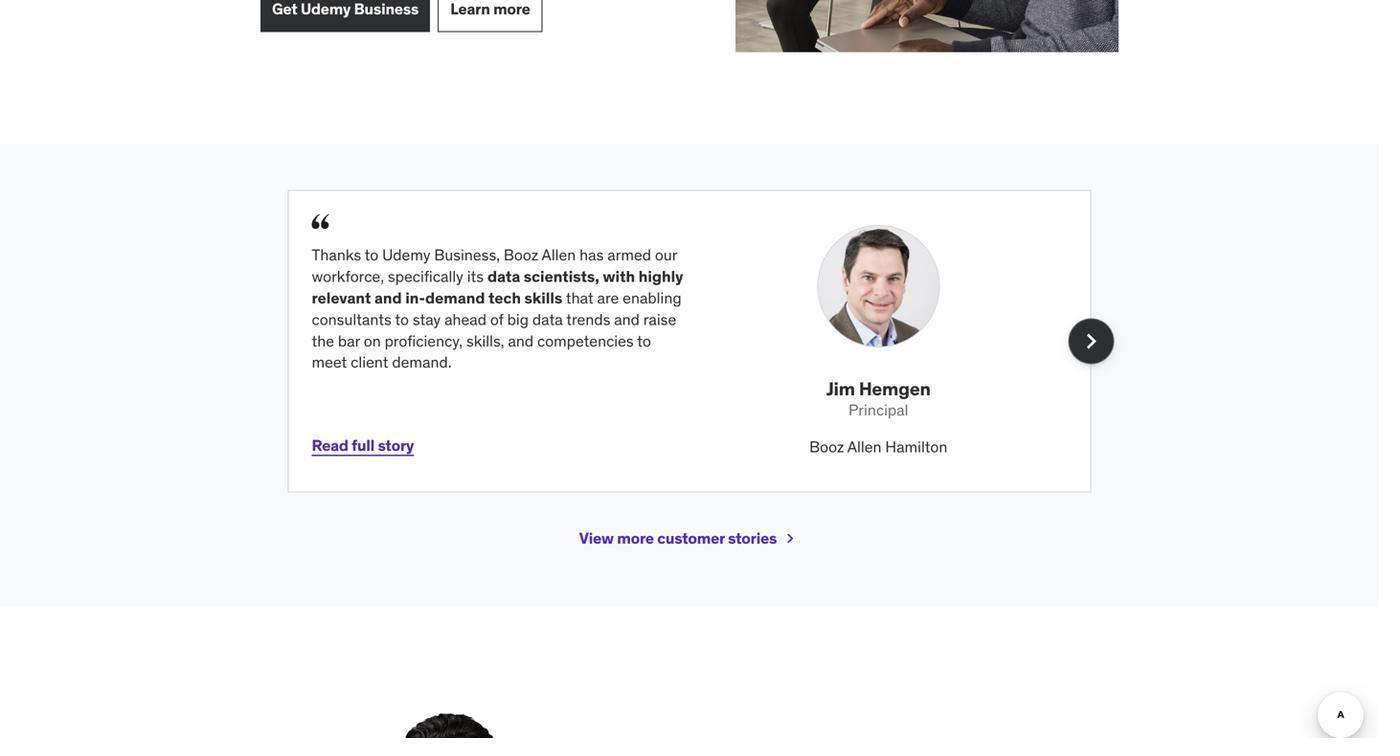 Task type: vqa. For each thing, say whether or not it's contained in the screenshot.
Allen inside THANKS TO UDEMY BUSINESS, BOOZ ALLEN HAS ARMED OUR WORKFORCE, SPECIFICALLY ITS
yes



Task type: locate. For each thing, give the bounding box(es) containing it.
hemgen
[[859, 377, 931, 400]]

0 horizontal spatial booz
[[504, 246, 539, 265]]

and inside the 'data scientists, with highly relevant and in-demand tech skills'
[[375, 288, 402, 308]]

1 horizontal spatial data
[[533, 310, 563, 330]]

1 horizontal spatial to
[[395, 310, 409, 330]]

0 horizontal spatial to
[[365, 246, 379, 265]]

data down skills
[[533, 310, 563, 330]]

principal
[[849, 401, 909, 420]]

big
[[508, 310, 529, 330]]

1 horizontal spatial booz
[[810, 437, 845, 457]]

that
[[566, 288, 594, 308]]

story
[[378, 436, 414, 456]]

read full story
[[312, 436, 414, 456]]

allen down "principal"
[[848, 437, 882, 457]]

booz down jim
[[810, 437, 845, 457]]

0 horizontal spatial and
[[375, 288, 402, 308]]

2 vertical spatial to
[[638, 331, 652, 351]]

relevant
[[312, 288, 371, 308]]

and down are
[[615, 310, 640, 330]]

0 vertical spatial data
[[488, 267, 521, 287]]

thanks
[[312, 246, 361, 265]]

the
[[312, 331, 334, 351]]

armed
[[608, 246, 652, 265]]

data up tech
[[488, 267, 521, 287]]

data
[[488, 267, 521, 287], [533, 310, 563, 330]]

booz
[[504, 246, 539, 265], [810, 437, 845, 457]]

view
[[580, 529, 614, 549]]

0 horizontal spatial allen
[[542, 246, 576, 265]]

0 vertical spatial booz
[[504, 246, 539, 265]]

next image
[[1077, 326, 1107, 357]]

data inside the 'data scientists, with highly relevant and in-demand tech skills'
[[488, 267, 521, 287]]

2 vertical spatial and
[[508, 331, 534, 351]]

skills,
[[467, 331, 505, 351]]

with
[[603, 267, 636, 287]]

and down big
[[508, 331, 534, 351]]

bar
[[338, 331, 360, 351]]

0 horizontal spatial data
[[488, 267, 521, 287]]

in-
[[406, 288, 425, 308]]

to
[[365, 246, 379, 265], [395, 310, 409, 330], [638, 331, 652, 351]]

trends
[[567, 310, 611, 330]]

highly
[[639, 267, 684, 287]]

data scientists, with highly relevant and in-demand tech skills
[[312, 267, 684, 308]]

that are enabling consultants to stay ahead of big data trends and raise the bar on proficiency, skills, and competencies to meet client demand.
[[312, 288, 682, 373]]

stories
[[728, 529, 777, 549]]

on
[[364, 331, 381, 351]]

1 vertical spatial and
[[615, 310, 640, 330]]

allen
[[542, 246, 576, 265], [848, 437, 882, 457]]

to up the workforce,
[[365, 246, 379, 265]]

1 horizontal spatial allen
[[848, 437, 882, 457]]

1 vertical spatial allen
[[848, 437, 882, 457]]

view more customer stories link
[[580, 516, 800, 562]]

business,
[[434, 246, 500, 265]]

allen up scientists,
[[542, 246, 576, 265]]

customer
[[658, 529, 725, 549]]

demand.
[[392, 353, 452, 373]]

0 vertical spatial allen
[[542, 246, 576, 265]]

to left stay
[[395, 310, 409, 330]]

0 vertical spatial to
[[365, 246, 379, 265]]

proficiency,
[[385, 331, 463, 351]]

2 horizontal spatial to
[[638, 331, 652, 351]]

and left in-
[[375, 288, 402, 308]]

booz up the 'data scientists, with highly relevant and in-demand tech skills'
[[504, 246, 539, 265]]

jim hemgen principal
[[827, 377, 931, 420]]

1 vertical spatial data
[[533, 310, 563, 330]]

read full story link
[[312, 423, 414, 469]]

allen inside "thanks to udemy business, booz allen has armed our workforce, specifically its"
[[542, 246, 576, 265]]

to inside "thanks to udemy business, booz allen has armed our workforce, specifically its"
[[365, 246, 379, 265]]

ahead
[[445, 310, 487, 330]]

2 horizontal spatial and
[[615, 310, 640, 330]]

udemy
[[382, 246, 431, 265]]

consultants
[[312, 310, 392, 330]]

next image
[[781, 530, 800, 549]]

of
[[491, 310, 504, 330]]

0 vertical spatial and
[[375, 288, 402, 308]]

and
[[375, 288, 402, 308], [615, 310, 640, 330], [508, 331, 534, 351]]

to down raise
[[638, 331, 652, 351]]

tech
[[489, 288, 521, 308]]

view more customer stories
[[580, 529, 777, 549]]

demand
[[425, 288, 485, 308]]



Task type: describe. For each thing, give the bounding box(es) containing it.
workforce,
[[312, 267, 384, 287]]

competencies
[[538, 331, 634, 351]]

thanks to udemy business, booz allen has armed our workforce, specifically its
[[312, 246, 678, 287]]

jim
[[827, 377, 856, 400]]

enabling
[[623, 288, 682, 308]]

meet
[[312, 353, 347, 373]]

read
[[312, 436, 349, 456]]

1 vertical spatial to
[[395, 310, 409, 330]]

are
[[598, 288, 619, 308]]

booz allen hamilton
[[810, 437, 948, 457]]

its
[[467, 267, 484, 287]]

1 horizontal spatial and
[[508, 331, 534, 351]]

hamilton
[[886, 437, 948, 457]]

carousel element
[[288, 190, 1115, 493]]

raise
[[644, 310, 677, 330]]

client
[[351, 353, 389, 373]]

1 vertical spatial booz
[[810, 437, 845, 457]]

more
[[617, 529, 654, 549]]

full
[[352, 436, 375, 456]]

scientists,
[[524, 267, 600, 287]]

has
[[580, 246, 604, 265]]

data inside that are enabling consultants to stay ahead of big data trends and raise the bar on proficiency, skills, and competencies to meet client demand.
[[533, 310, 563, 330]]

booz inside "thanks to udemy business, booz allen has armed our workforce, specifically its"
[[504, 246, 539, 265]]

our
[[655, 246, 678, 265]]

stay
[[413, 310, 441, 330]]

skills
[[525, 288, 563, 308]]

specifically
[[388, 267, 464, 287]]



